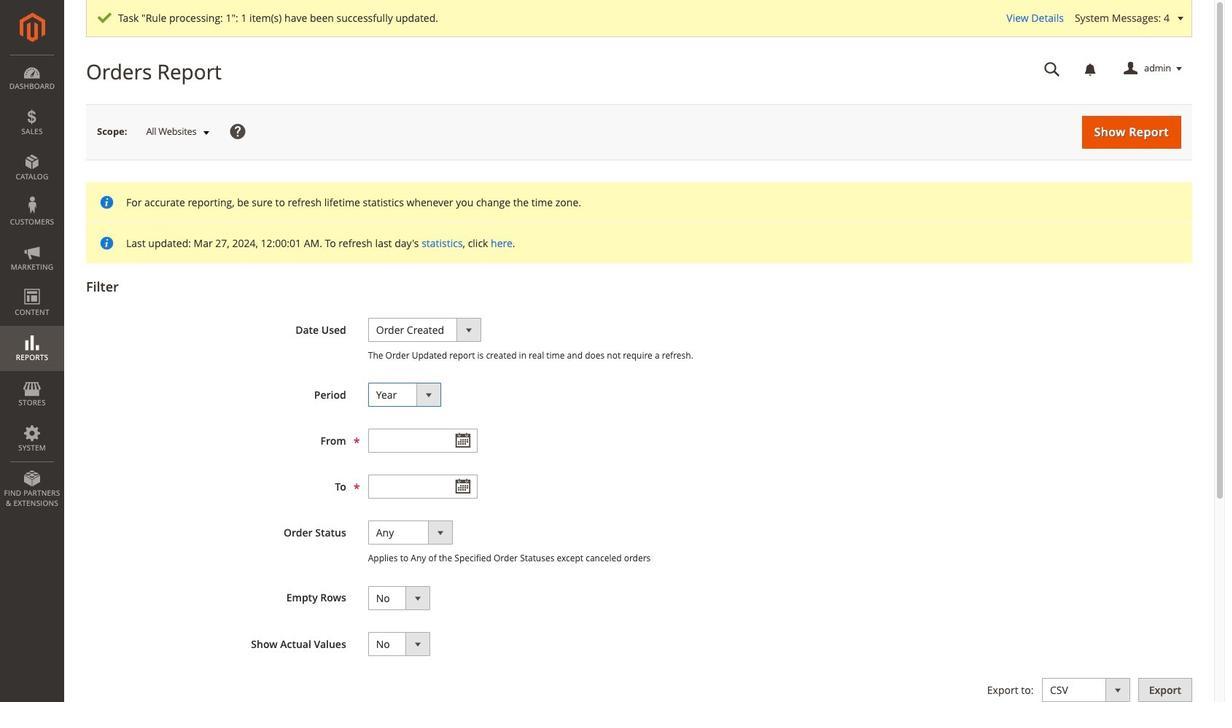 Task type: describe. For each thing, give the bounding box(es) containing it.
magento admin panel image
[[19, 12, 45, 42]]



Task type: locate. For each thing, give the bounding box(es) containing it.
None text field
[[368, 429, 478, 453], [368, 475, 478, 499], [368, 429, 478, 453], [368, 475, 478, 499]]

menu bar
[[0, 55, 64, 516]]

None text field
[[1035, 56, 1071, 82]]



